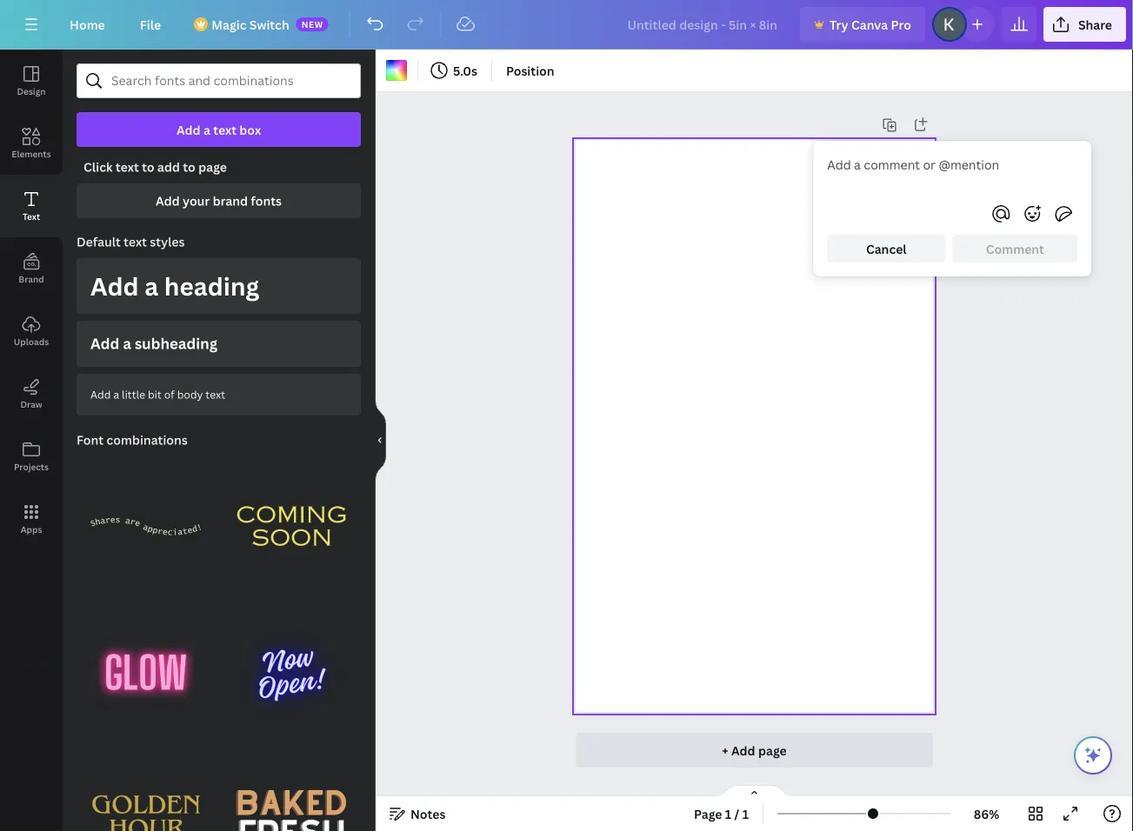 Task type: locate. For each thing, give the bounding box(es) containing it.
add inside add your brand fonts 'button'
[[156, 193, 180, 209]]

body
[[177, 387, 203, 402]]

add right +
[[731, 742, 755, 759]]

pro
[[891, 16, 911, 33]]

a inside add a heading button
[[145, 270, 158, 303]]

page
[[694, 806, 722, 822]]

to left add
[[142, 159, 154, 175]]

default
[[77, 234, 121, 250]]

uploads button
[[0, 300, 63, 363]]

page up add your brand fonts
[[198, 159, 227, 175]]

add up add
[[176, 121, 201, 138]]

to right add
[[183, 159, 195, 175]]

2 to from the left
[[183, 159, 195, 175]]

design button
[[0, 50, 63, 112]]

add inside add a little bit of body text button
[[90, 387, 111, 402]]

1
[[725, 806, 732, 822], [742, 806, 749, 822]]

add inside + add page button
[[731, 742, 755, 759]]

file button
[[126, 7, 175, 42]]

try canva pro
[[830, 16, 911, 33]]

home link
[[56, 7, 119, 42]]

a for heading
[[145, 270, 158, 303]]

#ffffff image
[[386, 60, 407, 81]]

file
[[140, 16, 161, 33]]

magic
[[211, 16, 247, 33]]

0 horizontal spatial to
[[142, 159, 154, 175]]

add left the 'little' on the left top of the page
[[90, 387, 111, 402]]

add
[[176, 121, 201, 138], [156, 193, 180, 209], [90, 270, 139, 303], [90, 334, 119, 354], [90, 387, 111, 402], [731, 742, 755, 759]]

page
[[198, 159, 227, 175], [758, 742, 787, 759]]

draw
[[20, 398, 42, 410]]

add inside add a heading button
[[90, 270, 139, 303]]

design
[[17, 85, 46, 97]]

a inside add a text box button
[[203, 121, 210, 138]]

1 horizontal spatial to
[[183, 159, 195, 175]]

add your brand fonts
[[156, 193, 282, 209]]

5.0s
[[453, 62, 477, 79]]

add inside add a text box button
[[176, 121, 201, 138]]

heading
[[164, 270, 259, 303]]

Design title text field
[[614, 7, 793, 42]]

0 horizontal spatial 1
[[725, 806, 732, 822]]

0 horizontal spatial page
[[198, 159, 227, 175]]

0 vertical spatial page
[[198, 159, 227, 175]]

+ add page button
[[576, 733, 933, 768]]

add inside add a subheading button
[[90, 334, 119, 354]]

a down styles
[[145, 270, 158, 303]]

brand button
[[0, 237, 63, 300]]

try
[[830, 16, 848, 33]]

apps
[[21, 524, 42, 535]]

side panel tab list
[[0, 50, 63, 550]]

a
[[203, 121, 210, 138], [145, 270, 158, 303], [123, 334, 131, 354], [113, 387, 119, 402]]

1 horizontal spatial 1
[[742, 806, 749, 822]]

comment button
[[952, 235, 1078, 263]]

a inside add a little bit of body text button
[[113, 387, 119, 402]]

add your brand fonts button
[[77, 183, 361, 218]]

a inside add a subheading button
[[123, 334, 131, 354]]

page 1 / 1
[[694, 806, 749, 822]]

canva assistant image
[[1083, 745, 1104, 766]]

add for add your brand fonts
[[156, 193, 180, 209]]

add a heading button
[[77, 258, 361, 314]]

to
[[142, 159, 154, 175], [183, 159, 195, 175]]

projects button
[[0, 425, 63, 488]]

a for subheading
[[123, 334, 131, 354]]

+
[[722, 742, 728, 759]]

main menu bar
[[0, 0, 1133, 50]]

a left the subheading
[[123, 334, 131, 354]]

add a little bit of body text
[[90, 387, 225, 402]]

notes button
[[383, 800, 453, 828]]

add left the subheading
[[90, 334, 119, 354]]

a left the 'little' on the left top of the page
[[113, 387, 119, 402]]

a left 'box'
[[203, 121, 210, 138]]

add left your
[[156, 193, 180, 209]]

page up show pages image
[[758, 742, 787, 759]]

default text styles
[[77, 234, 185, 250]]

position
[[506, 62, 555, 79]]

add for add a subheading
[[90, 334, 119, 354]]

1 horizontal spatial page
[[758, 742, 787, 759]]

1 right /
[[742, 806, 749, 822]]

text
[[213, 121, 237, 138], [116, 159, 139, 175], [124, 234, 147, 250], [206, 387, 225, 402]]

subheading
[[135, 334, 218, 354]]

your
[[183, 193, 210, 209]]

1 left /
[[725, 806, 732, 822]]

position button
[[499, 57, 561, 84]]

combinations
[[106, 432, 188, 448]]

little
[[122, 387, 145, 402]]

1 vertical spatial page
[[758, 742, 787, 759]]

add down default
[[90, 270, 139, 303]]



Task type: vqa. For each thing, say whether or not it's contained in the screenshot.
to
yes



Task type: describe. For each thing, give the bounding box(es) containing it.
new
[[301, 18, 323, 30]]

cancel button
[[827, 235, 945, 263]]

try canva pro button
[[800, 7, 925, 42]]

fonts
[[251, 193, 282, 209]]

draw button
[[0, 363, 63, 425]]

page inside button
[[758, 742, 787, 759]]

click text to add to page
[[83, 159, 227, 175]]

add a text box
[[176, 121, 261, 138]]

hide image
[[375, 399, 386, 482]]

add
[[157, 159, 180, 175]]

a for little
[[113, 387, 119, 402]]

/
[[735, 806, 740, 822]]

Search fonts and combinations search field
[[111, 64, 326, 97]]

a for text
[[203, 121, 210, 138]]

show pages image
[[713, 784, 796, 798]]

elements button
[[0, 112, 63, 175]]

brand
[[19, 273, 44, 285]]

86%
[[974, 806, 999, 822]]

of
[[164, 387, 175, 402]]

brand
[[213, 193, 248, 209]]

text button
[[0, 175, 63, 237]]

notes
[[410, 806, 446, 822]]

add a heading
[[90, 270, 259, 303]]

share button
[[1043, 7, 1126, 42]]

1 to from the left
[[142, 159, 154, 175]]

text right 'body'
[[206, 387, 225, 402]]

2 1 from the left
[[742, 806, 749, 822]]

text right click
[[116, 159, 139, 175]]

5.0s button
[[425, 57, 484, 84]]

add for add a little bit of body text
[[90, 387, 111, 402]]

magic switch
[[211, 16, 289, 33]]

projects
[[14, 461, 49, 473]]

86% button
[[958, 800, 1015, 828]]

cancel
[[866, 240, 906, 257]]

add a little bit of body text button
[[77, 374, 361, 416]]

switch
[[249, 16, 289, 33]]

add for add a heading
[[90, 270, 139, 303]]

share
[[1078, 16, 1112, 33]]

elements
[[12, 148, 51, 160]]

1 1 from the left
[[725, 806, 732, 822]]

apps button
[[0, 488, 63, 550]]

click
[[83, 159, 113, 175]]

text left styles
[[124, 234, 147, 250]]

styles
[[150, 234, 185, 250]]

font
[[77, 432, 104, 448]]

canva
[[851, 16, 888, 33]]

comment
[[986, 240, 1044, 257]]

Comment draft. Add a comment or @mention. text field
[[827, 155, 1078, 193]]

add for add a text box
[[176, 121, 201, 138]]

bit
[[148, 387, 162, 402]]

text left 'box'
[[213, 121, 237, 138]]

add a text box button
[[77, 112, 361, 147]]

+ add page
[[722, 742, 787, 759]]

text
[[23, 210, 40, 222]]

add a subheading
[[90, 334, 218, 354]]

font combinations
[[77, 432, 188, 448]]

home
[[70, 16, 105, 33]]

box
[[239, 121, 261, 138]]

uploads
[[14, 336, 49, 347]]

add a subheading button
[[77, 321, 361, 367]]



